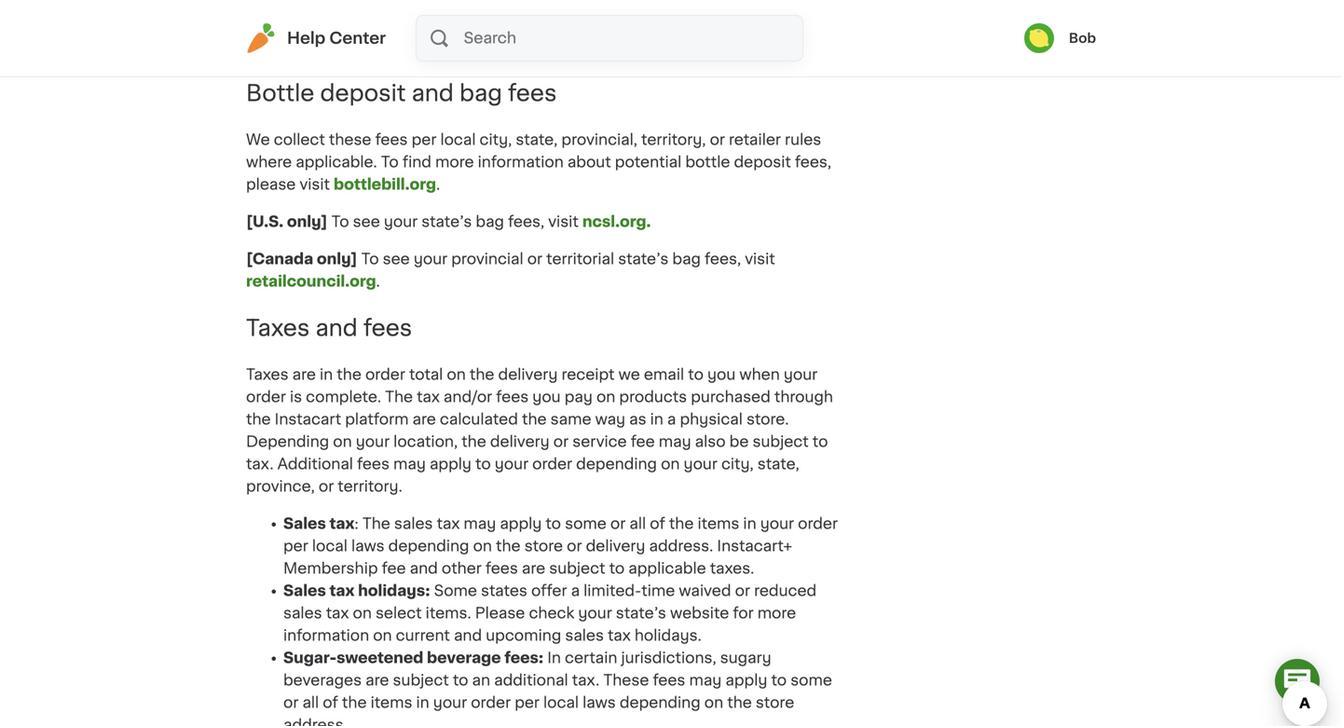 Task type: vqa. For each thing, say whether or not it's contained in the screenshot.
bottom deposit
yes



Task type: locate. For each thing, give the bounding box(es) containing it.
0 horizontal spatial all
[[302, 695, 319, 710]]

0 horizontal spatial subject
[[393, 673, 449, 688]]

2 vertical spatial apply
[[726, 673, 768, 688]]

0 vertical spatial to
[[381, 155, 399, 170]]

are up is
[[292, 367, 316, 382]]

0 vertical spatial all
[[630, 516, 646, 531]]

in
[[547, 651, 561, 665]]

. up taxes and fees
[[376, 274, 380, 289]]

1 horizontal spatial items
[[698, 516, 740, 531]]

store inside : the sales tax may apply to some or all of the items in your order per local laws depending on the store or delivery address. instacart+ membership fee and other fees are subject to applicable taxes.
[[525, 539, 563, 554]]

1 horizontal spatial some
[[791, 673, 832, 688]]

deposit up these
[[320, 82, 406, 104]]

local
[[440, 132, 476, 147], [312, 539, 348, 554], [544, 695, 579, 710]]

0 vertical spatial fees,
[[795, 155, 832, 170]]

instacart+
[[717, 539, 792, 554]]

to inside we collect these fees per local city, state, provincial, territory, or retailer rules where applicable. to find more information about potential bottle deposit fees, please visit
[[381, 155, 399, 170]]

to inside [canada only] to see your provincial or territorial state's bag fees, visit retailcouncil.org .
[[361, 252, 379, 267]]

on down sugary
[[705, 695, 724, 710]]

0 horizontal spatial address.
[[283, 718, 348, 726]]

depending up other
[[388, 539, 469, 554]]

sales inside : the sales tax may apply to some or all of the items in your order per local laws depending on the store or delivery address. instacart+ membership fee and other fees are subject to applicable taxes.
[[394, 516, 433, 531]]

to down bottlebill.org
[[332, 214, 349, 229]]

0 horizontal spatial per
[[283, 539, 308, 554]]

to inside pickup orders from certain retailers have a "pickup fee" (equivalent to a delivery fee for pickup orders).
[[748, 17, 764, 32]]

more right find
[[435, 155, 474, 170]]

are
[[292, 367, 316, 382], [413, 412, 436, 427], [522, 561, 546, 576], [366, 673, 389, 688]]

bottlebill.org link
[[334, 177, 436, 192]]

subject up offer
[[549, 561, 605, 576]]

your inside some states offer a limited-time waived or reduced sales tax on select items. please check your state's website for more information on current and upcoming sales tax holidays.
[[578, 606, 612, 621]]

sales tax holidays:
[[283, 583, 430, 598]]

state, left provincial,
[[516, 132, 558, 147]]

bottle deposit and bag fees
[[246, 82, 557, 104]]

some down reduced
[[791, 673, 832, 688]]

1 horizontal spatial information
[[478, 155, 564, 170]]

2 vertical spatial depending
[[620, 695, 701, 710]]

help
[[287, 30, 326, 46]]

depending
[[576, 457, 657, 472], [388, 539, 469, 554], [620, 695, 701, 710]]

local inside : the sales tax may apply to some or all of the items in your order per local laws depending on the store or delivery address. instacart+ membership fee and other fees are subject to applicable taxes.
[[312, 539, 348, 554]]

per
[[412, 132, 437, 147], [283, 539, 308, 554], [515, 695, 540, 710]]

depending down service
[[576, 457, 657, 472]]

orders
[[301, 17, 349, 32]]

order inside : the sales tax may apply to some or all of the items in your order per local laws depending on the store or delivery address. instacart+ membership fee and other fees are subject to applicable taxes.
[[798, 516, 838, 531]]

address. up the applicable
[[649, 539, 713, 554]]

or up bottle
[[710, 132, 725, 147]]

address. inside in certain jurisdictions, sugary beverages are subject to an additional tax. these fees may apply to some or all of the items in your order per local laws depending on the store address.
[[283, 718, 348, 726]]

a right (equivalent
[[767, 17, 776, 32]]

0 horizontal spatial laws
[[351, 539, 385, 554]]

in right as
[[650, 412, 664, 427]]

1 vertical spatial sales
[[283, 583, 326, 598]]

tax. up province,
[[246, 457, 274, 472]]

some
[[565, 516, 607, 531], [791, 673, 832, 688]]

complete.
[[306, 389, 381, 404]]

0 horizontal spatial to
[[332, 214, 349, 229]]

0 horizontal spatial for
[[274, 39, 295, 54]]

a inside taxes are in the order total on the delivery receipt we email to you when your order is complete. the tax and/or fees you pay on products purchased through the instacart platform are calculated the same way as in a physical store. depending on your location, the delivery or service fee may also be subject to tax.
[[667, 412, 676, 427]]

sales
[[394, 516, 433, 531], [283, 606, 322, 621], [565, 628, 604, 643]]

fee inside taxes are in the order total on the delivery receipt we email to you when your order is complete. the tax and/or fees you pay on products purchased through the instacart platform are calculated the same way as in a physical store. depending on your location, the delivery or service fee may also be subject to tax.
[[631, 434, 655, 449]]

taxes
[[246, 317, 310, 339], [246, 367, 289, 382]]

current
[[396, 628, 450, 643]]

1 horizontal spatial to
[[361, 252, 379, 267]]

0 vertical spatial apply
[[430, 457, 472, 472]]

1 vertical spatial more
[[758, 606, 796, 621]]

items down sweetened
[[371, 695, 412, 710]]

may inside in certain jurisdictions, sugary beverages are subject to an additional tax. these fees may apply to some or all of the items in your order per local laws depending on the store address.
[[689, 673, 722, 688]]

applicable
[[629, 561, 706, 576]]

on up sweetened
[[373, 628, 392, 643]]

in inside : the sales tax may apply to some or all of the items in your order per local laws depending on the store or delivery address. instacart+ membership fee and other fees are subject to applicable taxes.
[[743, 516, 757, 531]]

deposit down retailer
[[734, 155, 791, 170]]

for right website
[[733, 606, 754, 621]]

some states offer a limited-time waived or reduced sales tax on select items. please check your state's website for more information on current and upcoming sales tax holidays.
[[283, 583, 817, 643]]

0 vertical spatial the
[[385, 389, 413, 404]]

1 vertical spatial sales
[[283, 606, 322, 621]]

1 vertical spatial subject
[[549, 561, 605, 576]]

the up platform
[[385, 389, 413, 404]]

all inside in certain jurisdictions, sugary beverages are subject to an additional tax. these fees may apply to some or all of the items in your order per local laws depending on the store address.
[[302, 695, 319, 710]]

state, inside we collect these fees per local city, state, provincial, territory, or retailer rules where applicable. to find more information about potential bottle deposit fees, please visit
[[516, 132, 558, 147]]

items.
[[426, 606, 471, 621]]

or down "beverages"
[[283, 695, 299, 710]]

0 vertical spatial sales
[[394, 516, 433, 531]]

upcoming
[[486, 628, 561, 643]]

on inside in certain jurisdictions, sugary beverages are subject to an additional tax. these fees may apply to some or all of the items in your order per local laws depending on the store address.
[[705, 695, 724, 710]]

0 vertical spatial only]
[[287, 214, 328, 229]]

2 horizontal spatial apply
[[726, 673, 768, 688]]

rules
[[785, 132, 822, 147]]

fees down pickup orders from certain retailers have a "pickup fee" (equivalent to a delivery fee for pickup orders).
[[508, 82, 557, 104]]

total
[[409, 367, 443, 382]]

1 vertical spatial the
[[362, 516, 390, 531]]

1 vertical spatial some
[[791, 673, 832, 688]]

platform
[[345, 412, 409, 427]]

subject inside in certain jurisdictions, sugary beverages are subject to an additional tax. these fees may apply to some or all of the items in your order per local laws depending on the store address.
[[393, 673, 449, 688]]

store.
[[747, 412, 789, 427]]

0 vertical spatial laws
[[351, 539, 385, 554]]

delivery inside pickup orders from certain retailers have a "pickup fee" (equivalent to a delivery fee for pickup orders).
[[780, 17, 839, 32]]

information left about
[[478, 155, 564, 170]]

1 vertical spatial visit
[[548, 214, 579, 229]]

and down "retailcouncil.org"
[[316, 317, 358, 339]]

fees up total
[[363, 317, 412, 339]]

may down jurisdictions,
[[689, 673, 722, 688]]

additional
[[277, 457, 353, 472]]

1 horizontal spatial store
[[756, 695, 795, 710]]

1 vertical spatial certain
[[565, 651, 618, 665]]

Search search field
[[462, 16, 803, 61]]

please
[[475, 606, 525, 621]]

2 vertical spatial bag
[[672, 252, 701, 267]]

0 vertical spatial items
[[698, 516, 740, 531]]

are inside : the sales tax may apply to some or all of the items in your order per local laws depending on the store or delivery address. instacart+ membership fee and other fees are subject to applicable taxes.
[[522, 561, 546, 576]]

per down additional
[[515, 695, 540, 710]]

1 horizontal spatial local
[[440, 132, 476, 147]]

same
[[551, 412, 592, 427]]

the inside : the sales tax may apply to some or all of the items in your order per local laws depending on the store or delivery address. instacart+ membership fee and other fees are subject to applicable taxes.
[[362, 516, 390, 531]]

0 vertical spatial information
[[478, 155, 564, 170]]

0 vertical spatial address.
[[649, 539, 713, 554]]

may down location,
[[393, 457, 426, 472]]

state's
[[422, 214, 472, 229], [618, 252, 669, 267], [616, 606, 666, 621]]

fees inside additional fees may apply to your order depending on your city, state, province, or territory.
[[357, 457, 390, 472]]

0 vertical spatial certain
[[392, 17, 445, 32]]

and
[[412, 82, 454, 104], [316, 317, 358, 339], [410, 561, 438, 576], [454, 628, 482, 643]]

1 horizontal spatial you
[[708, 367, 736, 382]]

tax down membership
[[330, 583, 355, 598]]

1 vertical spatial to
[[332, 214, 349, 229]]

all inside : the sales tax may apply to some or all of the items in your order per local laws depending on the store or delivery address. instacart+ membership fee and other fees are subject to applicable taxes.
[[630, 516, 646, 531]]

order left total
[[365, 367, 405, 382]]

1 vertical spatial items
[[371, 695, 412, 710]]

address. down "beverages"
[[283, 718, 348, 726]]

0 vertical spatial you
[[708, 367, 736, 382]]

laws down :
[[351, 539, 385, 554]]

states
[[481, 583, 528, 598]]

tax. left these
[[572, 673, 600, 688]]

information inside we collect these fees per local city, state, provincial, territory, or retailer rules where applicable. to find more information about potential bottle deposit fees, please visit
[[478, 155, 564, 170]]

on inside additional fees may apply to your order depending on your city, state, province, or territory.
[[661, 457, 680, 472]]

territorial
[[546, 252, 614, 267]]

tax
[[417, 389, 440, 404], [330, 516, 355, 531], [437, 516, 460, 531], [330, 583, 355, 598], [326, 606, 349, 621], [608, 628, 631, 643]]

laws down these
[[583, 695, 616, 710]]

the up the applicable
[[669, 516, 694, 531]]

or inside in certain jurisdictions, sugary beverages are subject to an additional tax. these fees may apply to some or all of the items in your order per local laws depending on the store address.
[[283, 695, 299, 710]]

. up "[u.s. only] to see your state's bag fees, visit ncsl.org."
[[436, 177, 440, 192]]

may up other
[[464, 516, 496, 531]]

local down "bottle deposit and bag fees"
[[440, 132, 476, 147]]

fees,
[[795, 155, 832, 170], [508, 214, 545, 229], [705, 252, 741, 267]]

more
[[435, 155, 474, 170], [758, 606, 796, 621]]

tax down total
[[417, 389, 440, 404]]

center
[[329, 30, 386, 46]]

2 vertical spatial to
[[361, 252, 379, 267]]

fee down pickup
[[246, 39, 270, 54]]

0 horizontal spatial items
[[371, 695, 412, 710]]

0 horizontal spatial sales
[[283, 606, 322, 621]]

2 taxes from the top
[[246, 367, 289, 382]]

items inside in certain jurisdictions, sugary beverages are subject to an additional tax. these fees may apply to some or all of the items in your order per local laws depending on the store address.
[[371, 695, 412, 710]]

the inside taxes are in the order total on the delivery receipt we email to you when your order is complete. the tax and/or fees you pay on products purchased through the instacart platform are calculated the same way as in a physical store. depending on your location, the delivery or service fee may also be subject to tax.
[[385, 389, 413, 404]]

to up 'limited-'
[[609, 561, 625, 576]]

bottle
[[686, 155, 730, 170]]

0 vertical spatial visit
[[300, 177, 330, 192]]

order down same
[[532, 457, 572, 472]]

2 horizontal spatial to
[[381, 155, 399, 170]]

are up offer
[[522, 561, 546, 576]]

1 horizontal spatial of
[[650, 516, 665, 531]]

per inside we collect these fees per local city, state, provincial, territory, or retailer rules where applicable. to find more information about potential bottle deposit fees, please visit
[[412, 132, 437, 147]]

about
[[568, 155, 611, 170]]

information
[[478, 155, 564, 170], [283, 628, 369, 643]]

1 horizontal spatial certain
[[565, 651, 618, 665]]

items inside : the sales tax may apply to some or all of the items in your order per local laws depending on the store or delivery address. instacart+ membership fee and other fees are subject to applicable taxes.
[[698, 516, 740, 531]]

deposit inside we collect these fees per local city, state, provincial, territory, or retailer rules where applicable. to find more information about potential bottle deposit fees, please visit
[[734, 155, 791, 170]]

0 horizontal spatial store
[[525, 539, 563, 554]]

help center
[[287, 30, 386, 46]]

fees up find
[[375, 132, 408, 147]]

[canada
[[246, 252, 313, 267]]

2 vertical spatial visit
[[745, 252, 775, 267]]

store
[[525, 539, 563, 554], [756, 695, 795, 710]]

on up 'way'
[[597, 389, 616, 404]]

0 vertical spatial state's
[[422, 214, 472, 229]]

location,
[[394, 434, 458, 449]]

0 horizontal spatial information
[[283, 628, 369, 643]]

certain right in
[[565, 651, 618, 665]]

a right offer
[[571, 583, 580, 598]]

only] for [canada
[[317, 252, 358, 267]]

1 vertical spatial all
[[302, 695, 319, 710]]

fees inside we collect these fees per local city, state, provincial, territory, or retailer rules where applicable. to find more information about potential bottle deposit fees, please visit
[[375, 132, 408, 147]]

[u.s.
[[246, 214, 284, 229]]

2 vertical spatial state's
[[616, 606, 666, 621]]

1 horizontal spatial see
[[383, 252, 410, 267]]

1 vertical spatial per
[[283, 539, 308, 554]]

a
[[552, 17, 561, 32], [767, 17, 776, 32], [667, 412, 676, 427], [571, 583, 580, 598]]

additional
[[494, 673, 568, 688]]

or down taxes.
[[735, 583, 750, 598]]

1 vertical spatial tax.
[[572, 673, 600, 688]]

fee inside pickup orders from certain retailers have a "pickup fee" (equivalent to a delivery fee for pickup orders).
[[246, 39, 270, 54]]

1 vertical spatial address.
[[283, 718, 348, 726]]

per inside : the sales tax may apply to some or all of the items in your order per local laws depending on the store or delivery address. instacart+ membership fee and other fees are subject to applicable taxes.
[[283, 539, 308, 554]]

some up 'limited-'
[[565, 516, 607, 531]]

1 horizontal spatial more
[[758, 606, 796, 621]]

state, down store.
[[758, 457, 800, 472]]

fees up calculated
[[496, 389, 529, 404]]

sales for sales tax holidays:
[[283, 583, 326, 598]]

order inside in certain jurisdictions, sugary beverages are subject to an additional tax. these fees may apply to some or all of the items in your order per local laws depending on the store address.
[[471, 695, 511, 710]]

sales down check
[[565, 628, 604, 643]]

in certain jurisdictions, sugary beverages are subject to an additional tax. these fees may apply to some or all of the items in your order per local laws depending on the store address.
[[283, 651, 832, 726]]

ncsl.org.
[[583, 214, 651, 229]]

2 sales from the top
[[283, 583, 326, 598]]

1 vertical spatial of
[[323, 695, 338, 710]]

to down calculated
[[475, 457, 491, 472]]

1 horizontal spatial for
[[733, 606, 754, 621]]

items up instacart+
[[698, 516, 740, 531]]

or down same
[[554, 434, 569, 449]]

0 vertical spatial taxes
[[246, 317, 310, 339]]

address.
[[649, 539, 713, 554], [283, 718, 348, 726]]

tax.
[[246, 457, 274, 472], [572, 673, 600, 688]]

these
[[329, 132, 371, 147]]

certain inside in certain jurisdictions, sugary beverages are subject to an additional tax. these fees may apply to some or all of the items in your order per local laws depending on the store address.
[[565, 651, 618, 665]]

1 horizontal spatial address.
[[649, 539, 713, 554]]

depending down these
[[620, 695, 701, 710]]

apply down additional fees may apply to your order depending on your city, state, province, or territory.
[[500, 516, 542, 531]]

0 horizontal spatial you
[[533, 389, 561, 404]]

holidays:
[[358, 583, 430, 598]]

a inside some states offer a limited-time waived or reduced sales tax on select items. please check your state's website for more information on current and upcoming sales tax holidays.
[[571, 583, 580, 598]]

1 vertical spatial deposit
[[734, 155, 791, 170]]

1 sales from the top
[[283, 516, 326, 531]]

bag
[[460, 82, 502, 104], [476, 214, 504, 229], [672, 252, 701, 267]]

tax. inside in certain jurisdictions, sugary beverages are subject to an additional tax. these fees may apply to some or all of the items in your order per local laws depending on the store address.
[[572, 673, 600, 688]]

2 horizontal spatial local
[[544, 695, 579, 710]]

we collect these fees per local city, state, provincial, territory, or retailer rules where applicable. to find more information about potential bottle deposit fees, please visit
[[246, 132, 832, 192]]

the up and/or
[[470, 367, 494, 382]]

state's inside some states offer a limited-time waived or reduced sales tax on select items. please check your state's website for more information on current and upcoming sales tax holidays.
[[616, 606, 666, 621]]

bottle
[[246, 82, 315, 104]]

fees, inside [canada only] to see your provincial or territorial state's bag fees, visit retailcouncil.org .
[[705, 252, 741, 267]]

2 horizontal spatial sales
[[565, 628, 604, 643]]

certain up orders). on the top
[[392, 17, 445, 32]]

store down sugary
[[756, 695, 795, 710]]

delivery inside : the sales tax may apply to some or all of the items in your order per local laws depending on the store or delivery address. instacart+ membership fee and other fees are subject to applicable taxes.
[[586, 539, 646, 554]]

1 vertical spatial only]
[[317, 252, 358, 267]]

visit
[[300, 177, 330, 192], [548, 214, 579, 229], [745, 252, 775, 267]]

and up beverage
[[454, 628, 482, 643]]

retailer
[[729, 132, 781, 147]]

see inside [canada only] to see your provincial or territorial state's bag fees, visit retailcouncil.org .
[[383, 252, 410, 267]]

order
[[365, 367, 405, 382], [246, 389, 286, 404], [532, 457, 572, 472], [798, 516, 838, 531], [471, 695, 511, 710]]

1 vertical spatial .
[[376, 274, 380, 289]]

to
[[748, 17, 764, 32], [688, 367, 704, 382], [813, 434, 828, 449], [475, 457, 491, 472], [546, 516, 561, 531], [609, 561, 625, 576], [453, 673, 468, 688], [771, 673, 787, 688]]

1 horizontal spatial per
[[412, 132, 437, 147]]

2 vertical spatial fee
[[382, 561, 406, 576]]

physical
[[680, 412, 743, 427]]

to
[[381, 155, 399, 170], [332, 214, 349, 229], [361, 252, 379, 267]]

or up offer
[[567, 539, 582, 554]]

0 horizontal spatial of
[[323, 695, 338, 710]]

1 vertical spatial laws
[[583, 695, 616, 710]]

fees up territory. at the left of page
[[357, 457, 390, 472]]

potential
[[615, 155, 682, 170]]

in down 'sugar-sweetened beverage fees:'
[[416, 695, 429, 710]]

0 vertical spatial of
[[650, 516, 665, 531]]

0 vertical spatial sales
[[283, 516, 326, 531]]

1 horizontal spatial tax.
[[572, 673, 600, 688]]

1 vertical spatial see
[[383, 252, 410, 267]]

fees, inside we collect these fees per local city, state, provincial, territory, or retailer rules where applicable. to find more information about potential bottle deposit fees, please visit
[[795, 155, 832, 170]]

1 vertical spatial depending
[[388, 539, 469, 554]]

retailcouncil.org
[[246, 274, 376, 289]]

1 vertical spatial fees,
[[508, 214, 545, 229]]

state's up provincial
[[422, 214, 472, 229]]

as
[[629, 412, 647, 427]]

0 horizontal spatial fee
[[246, 39, 270, 54]]

2 horizontal spatial fees,
[[795, 155, 832, 170]]

taxes inside taxes are in the order total on the delivery receipt we email to you when your order is complete. the tax and/or fees you pay on products purchased through the instacart platform are calculated the same way as in a physical store. depending on your location, the delivery or service fee may also be subject to tax.
[[246, 367, 289, 382]]

your down 'limited-'
[[578, 606, 612, 621]]

1 horizontal spatial sales
[[394, 516, 433, 531]]

you left pay
[[533, 389, 561, 404]]

only] inside [canada only] to see your provincial or territorial state's bag fees, visit retailcouncil.org .
[[317, 252, 358, 267]]

apply down location,
[[430, 457, 472, 472]]

you up purchased
[[708, 367, 736, 382]]

more down reduced
[[758, 606, 796, 621]]

2 vertical spatial sales
[[565, 628, 604, 643]]

2 vertical spatial local
[[544, 695, 579, 710]]

subject down 'sugar-sweetened beverage fees:'
[[393, 673, 449, 688]]

have
[[513, 17, 548, 32]]

0 vertical spatial some
[[565, 516, 607, 531]]

order up reduced
[[798, 516, 838, 531]]

1 horizontal spatial city,
[[722, 457, 754, 472]]

1 vertical spatial store
[[756, 695, 795, 710]]

all down "beverages"
[[302, 695, 319, 710]]

1 horizontal spatial apply
[[500, 516, 542, 531]]

subject
[[753, 434, 809, 449], [549, 561, 605, 576], [393, 673, 449, 688]]

or down 'additional'
[[319, 479, 334, 494]]

bag inside [canada only] to see your provincial or territorial state's bag fees, visit retailcouncil.org .
[[672, 252, 701, 267]]

0 vertical spatial tax.
[[246, 457, 274, 472]]

email
[[644, 367, 684, 382]]

taxes down "retailcouncil.org"
[[246, 317, 310, 339]]

of inside : the sales tax may apply to some or all of the items in your order per local laws depending on the store or delivery address. instacart+ membership fee and other fees are subject to applicable taxes.
[[650, 516, 665, 531]]

only] up "retailcouncil.org"
[[317, 252, 358, 267]]

your
[[384, 214, 418, 229], [414, 252, 448, 267], [784, 367, 818, 382], [356, 434, 390, 449], [495, 457, 529, 472], [684, 457, 718, 472], [760, 516, 794, 531], [578, 606, 612, 621], [433, 695, 467, 710]]

products
[[619, 389, 687, 404]]

sales down membership
[[283, 583, 326, 598]]

fees inside in certain jurisdictions, sugary beverages are subject to an additional tax. these fees may apply to some or all of the items in your order per local laws depending on the store address.
[[653, 673, 686, 688]]

state,
[[516, 132, 558, 147], [758, 457, 800, 472]]

of up the applicable
[[650, 516, 665, 531]]

only] for [u.s.
[[287, 214, 328, 229]]

0 horizontal spatial more
[[435, 155, 474, 170]]

1 horizontal spatial deposit
[[734, 155, 791, 170]]

0 horizontal spatial deposit
[[320, 82, 406, 104]]

more inside some states offer a limited-time waived or reduced sales tax on select items. please check your state's website for more information on current and upcoming sales tax holidays.
[[758, 606, 796, 621]]

tax up other
[[437, 516, 460, 531]]

only]
[[287, 214, 328, 229], [317, 252, 358, 267]]

taxes for taxes are in the order total on the delivery receipt we email to you when your order is complete. the tax and/or fees you pay on products purchased through the instacart platform are calculated the same way as in a physical store. depending on your location, the delivery or service fee may also be subject to tax.
[[246, 367, 289, 382]]

check
[[529, 606, 575, 621]]

0 horizontal spatial certain
[[392, 17, 445, 32]]

or inside additional fees may apply to your order depending on your city, state, province, or territory.
[[319, 479, 334, 494]]

local up membership
[[312, 539, 348, 554]]

of
[[650, 516, 665, 531], [323, 695, 338, 710]]

or inside [canada only] to see your provincial or territorial state's bag fees, visit retailcouncil.org .
[[527, 252, 543, 267]]

0 horizontal spatial .
[[376, 274, 380, 289]]

the right :
[[362, 516, 390, 531]]

1 taxes from the top
[[246, 317, 310, 339]]

in
[[320, 367, 333, 382], [650, 412, 664, 427], [743, 516, 757, 531], [416, 695, 429, 710]]

and up holidays:
[[410, 561, 438, 576]]

depending inside in certain jurisdictions, sugary beverages are subject to an additional tax. these fees may apply to some or all of the items in your order per local laws depending on the store address.
[[620, 695, 701, 710]]

or left territorial
[[527, 252, 543, 267]]

2 horizontal spatial fee
[[631, 434, 655, 449]]



Task type: describe. For each thing, give the bounding box(es) containing it.
state, inside additional fees may apply to your order depending on your city, state, province, or territory.
[[758, 457, 800, 472]]

[u.s. only] to see your state's bag fees, visit ncsl.org.
[[246, 214, 651, 229]]

tax. inside taxes are in the order total on the delivery receipt we email to you when your order is complete. the tax and/or fees you pay on products purchased through the instacart platform are calculated the same way as in a physical store. depending on your location, the delivery or service fee may also be subject to tax.
[[246, 457, 274, 472]]

per inside in certain jurisdictions, sugary beverages are subject to an additional tax. these fees may apply to some or all of the items in your order per local laws depending on the store address.
[[515, 695, 540, 710]]

on down the sales tax holidays:
[[353, 606, 372, 621]]

1 horizontal spatial visit
[[548, 214, 579, 229]]

on up 'additional'
[[333, 434, 352, 449]]

certain inside pickup orders from certain retailers have a "pickup fee" (equivalent to a delivery fee for pickup orders).
[[392, 17, 445, 32]]

order left is
[[246, 389, 286, 404]]

purchased
[[691, 389, 771, 404]]

the left same
[[522, 412, 547, 427]]

tax down 'limited-'
[[608, 628, 631, 643]]

and inside some states offer a limited-time waived or reduced sales tax on select items. please check your state's website for more information on current and upcoming sales tax holidays.
[[454, 628, 482, 643]]

the up states
[[496, 539, 521, 554]]

your down calculated
[[495, 457, 529, 472]]

information inside some states offer a limited-time waived or reduced sales tax on select items. please check your state's website for more information on current and upcoming sales tax holidays.
[[283, 628, 369, 643]]

province,
[[246, 479, 315, 494]]

and inside : the sales tax may apply to some or all of the items in your order per local laws depending on the store or delivery address. instacart+ membership fee and other fees are subject to applicable taxes.
[[410, 561, 438, 576]]

sugar-
[[283, 651, 337, 665]]

to down sugary
[[771, 673, 787, 688]]

(equivalent
[[661, 17, 744, 32]]

taxes are in the order total on the delivery receipt we email to you when your order is complete. the tax and/or fees you pay on products purchased through the instacart platform are calculated the same way as in a physical store. depending on your location, the delivery or service fee may also be subject to tax.
[[246, 367, 833, 472]]

fees:
[[505, 651, 544, 665]]

in inside in certain jurisdictions, sugary beverages are subject to an additional tax. these fees may apply to some or all of the items in your order per local laws depending on the store address.
[[416, 695, 429, 710]]

please
[[246, 177, 296, 192]]

apply inside in certain jurisdictions, sugary beverages are subject to an additional tax. these fees may apply to some or all of the items in your order per local laws depending on the store address.
[[726, 673, 768, 688]]

instacart image
[[246, 23, 276, 53]]

to for [u.s.
[[332, 214, 349, 229]]

sugar-sweetened beverage fees:
[[283, 651, 544, 665]]

tax inside : the sales tax may apply to some or all of the items in your order per local laws depending on the store or delivery address. instacart+ membership fee and other fees are subject to applicable taxes.
[[437, 516, 460, 531]]

an
[[472, 673, 490, 688]]

address. inside : the sales tax may apply to some or all of the items in your order per local laws depending on the store or delivery address. instacart+ membership fee and other fees are subject to applicable taxes.
[[649, 539, 713, 554]]

beverage
[[427, 651, 501, 665]]

provincial,
[[562, 132, 638, 147]]

state's inside [canada only] to see your provincial or territorial state's bag fees, visit retailcouncil.org .
[[618, 252, 669, 267]]

help center link
[[246, 23, 386, 53]]

:
[[355, 516, 359, 531]]

and/or
[[444, 389, 492, 404]]

fee inside : the sales tax may apply to some or all of the items in your order per local laws depending on the store or delivery address. instacart+ membership fee and other fees are subject to applicable taxes.
[[382, 561, 406, 576]]

or inside taxes are in the order total on the delivery receipt we email to you when your order is complete. the tax and/or fees you pay on products purchased through the instacart platform are calculated the same way as in a physical store. depending on your location, the delivery or service fee may also be subject to tax.
[[554, 434, 569, 449]]

tax up membership
[[330, 516, 355, 531]]

we
[[619, 367, 640, 382]]

website
[[670, 606, 729, 621]]

0 vertical spatial .
[[436, 177, 440, 192]]

bottlebill.org .
[[334, 177, 440, 192]]

more inside we collect these fees per local city, state, provincial, territory, or retailer rules where applicable. to find more information about potential bottle deposit fees, please visit
[[435, 155, 474, 170]]

city, inside we collect these fees per local city, state, provincial, territory, or retailer rules where applicable. to find more information about potential bottle deposit fees, please visit
[[480, 132, 512, 147]]

visit inside [canada only] to see your provincial or territorial state's bag fees, visit retailcouncil.org .
[[745, 252, 775, 267]]

"pickup
[[565, 17, 622, 32]]

for inside pickup orders from certain retailers have a "pickup fee" (equivalent to a delivery fee for pickup orders).
[[274, 39, 295, 54]]

a right have
[[552, 17, 561, 32]]

laws inside : the sales tax may apply to some or all of the items in your order per local laws depending on the store or delivery address. instacart+ membership fee and other fees are subject to applicable taxes.
[[351, 539, 385, 554]]

when
[[740, 367, 780, 382]]

are inside in certain jurisdictions, sugary beverages are subject to an additional tax. these fees may apply to some or all of the items in your order per local laws depending on the store address.
[[366, 673, 389, 688]]

taxes and fees
[[246, 317, 412, 339]]

visit inside we collect these fees per local city, state, provincial, territory, or retailer rules where applicable. to find more information about potential bottle deposit fees, please visit
[[300, 177, 330, 192]]

to for [canada
[[361, 252, 379, 267]]

calculated
[[440, 412, 518, 427]]

collect
[[274, 132, 325, 147]]

taxes for taxes and fees
[[246, 317, 310, 339]]

local inside we collect these fees per local city, state, provincial, territory, or retailer rules where applicable. to find more information about potential bottle deposit fees, please visit
[[440, 132, 476, 147]]

the down "beverages"
[[342, 695, 367, 710]]

bottlebill.org
[[334, 177, 436, 192]]

beverages
[[283, 673, 362, 688]]

in up 'complete.' in the bottom of the page
[[320, 367, 333, 382]]

user avatar image
[[1024, 23, 1054, 53]]

receipt
[[562, 367, 615, 382]]

taxes.
[[710, 561, 754, 576]]

and up find
[[412, 82, 454, 104]]

retailers
[[448, 17, 509, 32]]

your up "through"
[[784, 367, 818, 382]]

apply inside additional fees may apply to your order depending on your city, state, province, or territory.
[[430, 457, 472, 472]]

depending
[[246, 434, 329, 449]]

tax inside taxes are in the order total on the delivery receipt we email to you when your order is complete. the tax and/or fees you pay on products purchased through the instacart platform are calculated the same way as in a physical store. depending on your location, the delivery or service fee may also be subject to tax.
[[417, 389, 440, 404]]

bob link
[[1024, 23, 1096, 53]]

0 horizontal spatial fees,
[[508, 214, 545, 229]]

sales tax
[[283, 516, 355, 531]]

or inside some states offer a limited-time waived or reduced sales tax on select items. please check your state's website for more information on current and upcoming sales tax holidays.
[[735, 583, 750, 598]]

limited-
[[584, 583, 642, 598]]

may inside taxes are in the order total on the delivery receipt we email to you when your order is complete. the tax and/or fees you pay on products purchased through the instacart platform are calculated the same way as in a physical store. depending on your location, the delivery or service fee may also be subject to tax.
[[659, 434, 691, 449]]

0 vertical spatial deposit
[[320, 82, 406, 104]]

your down platform
[[356, 434, 390, 449]]

pickup orders from certain retailers have a "pickup fee" (equivalent to a delivery fee for pickup orders).
[[246, 17, 839, 54]]

bob
[[1069, 32, 1096, 45]]

the down calculated
[[462, 434, 486, 449]]

to left an
[[453, 673, 468, 688]]

service
[[573, 434, 627, 449]]

sugary
[[720, 651, 772, 665]]

may inside : the sales tax may apply to some or all of the items in your order per local laws depending on the store or delivery address. instacart+ membership fee and other fees are subject to applicable taxes.
[[464, 516, 496, 531]]

see for provincial
[[383, 252, 410, 267]]

may inside additional fees may apply to your order depending on your city, state, province, or territory.
[[393, 457, 426, 472]]

. inside [canada only] to see your provincial or territorial state's bag fees, visit retailcouncil.org .
[[376, 274, 380, 289]]

for inside some states offer a limited-time waived or reduced sales tax on select items. please check your state's website for more information on current and upcoming sales tax holidays.
[[733, 606, 754, 621]]

reduced
[[754, 583, 817, 598]]

[canada only] to see your provincial or territorial state's bag fees, visit retailcouncil.org .
[[246, 252, 775, 289]]

we
[[246, 132, 270, 147]]

to down "through"
[[813, 434, 828, 449]]

your inside in certain jurisdictions, sugary beverages are subject to an additional tax. these fees may apply to some or all of the items in your order per local laws depending on the store address.
[[433, 695, 467, 710]]

select
[[376, 606, 422, 621]]

subject inside : the sales tax may apply to some or all of the items in your order per local laws depending on the store or delivery address. instacart+ membership fee and other fees are subject to applicable taxes.
[[549, 561, 605, 576]]

0 vertical spatial bag
[[460, 82, 502, 104]]

laws inside in certain jurisdictions, sugary beverages are subject to an additional tax. these fees may apply to some or all of the items in your order per local laws depending on the store address.
[[583, 695, 616, 710]]

way
[[595, 412, 626, 427]]

city, inside additional fees may apply to your order depending on your city, state, province, or territory.
[[722, 457, 754, 472]]

applicable.
[[296, 155, 377, 170]]

to right email on the bottom
[[688, 367, 704, 382]]

to down additional fees may apply to your order depending on your city, state, province, or territory.
[[546, 516, 561, 531]]

are up location,
[[413, 412, 436, 427]]

: the sales tax may apply to some or all of the items in your order per local laws depending on the store or delivery address. instacart+ membership fee and other fees are subject to applicable taxes.
[[283, 516, 838, 576]]

see for state's
[[353, 214, 380, 229]]

your inside [canada only] to see your provincial or territorial state's bag fees, visit retailcouncil.org .
[[414, 252, 448, 267]]

the up 'complete.' in the bottom of the page
[[337, 367, 362, 382]]

is
[[290, 389, 302, 404]]

orders).
[[353, 39, 411, 54]]

order inside additional fees may apply to your order depending on your city, state, province, or territory.
[[532, 457, 572, 472]]

find
[[403, 155, 432, 170]]

other
[[442, 561, 482, 576]]

of inside in certain jurisdictions, sugary beverages are subject to an additional tax. these fees may apply to some or all of the items in your order per local laws depending on the store address.
[[323, 695, 338, 710]]

your down bottlebill.org .
[[384, 214, 418, 229]]

be
[[730, 434, 749, 449]]

ncsl.org. link
[[583, 214, 651, 229]]

fees inside : the sales tax may apply to some or all of the items in your order per local laws depending on the store or delivery address. instacart+ membership fee and other fees are subject to applicable taxes.
[[486, 561, 518, 576]]

the down sugary
[[727, 695, 752, 710]]

to inside additional fees may apply to your order depending on your city, state, province, or territory.
[[475, 457, 491, 472]]

these
[[603, 673, 649, 688]]

or up 'limited-'
[[611, 516, 626, 531]]

fees inside taxes are in the order total on the delivery receipt we email to you when your order is complete. the tax and/or fees you pay on products purchased through the instacart platform are calculated the same way as in a physical store. depending on your location, the delivery or service fee may also be subject to tax.
[[496, 389, 529, 404]]

additional fees may apply to your order depending on your city, state, province, or territory.
[[246, 457, 800, 494]]

depending inside additional fees may apply to your order depending on your city, state, province, or territory.
[[576, 457, 657, 472]]

sales for sales tax
[[283, 516, 326, 531]]

pickup
[[299, 39, 349, 54]]

your down also
[[684, 457, 718, 472]]

the up depending
[[246, 412, 271, 427]]

depending inside : the sales tax may apply to some or all of the items in your order per local laws depending on the store or delivery address. instacart+ membership fee and other fees are subject to applicable taxes.
[[388, 539, 469, 554]]

your inside : the sales tax may apply to some or all of the items in your order per local laws depending on the store or delivery address. instacart+ membership fee and other fees are subject to applicable taxes.
[[760, 516, 794, 531]]

territory.
[[338, 479, 403, 494]]

1 vertical spatial bag
[[476, 214, 504, 229]]

on inside : the sales tax may apply to some or all of the items in your order per local laws depending on the store or delivery address. instacart+ membership fee and other fees are subject to applicable taxes.
[[473, 539, 492, 554]]

fee"
[[626, 17, 657, 32]]

some
[[434, 583, 477, 598]]

1 vertical spatial you
[[533, 389, 561, 404]]

holidays.
[[635, 628, 702, 643]]

tax down the sales tax holidays:
[[326, 606, 349, 621]]

sweetened
[[337, 651, 424, 665]]

subject inside taxes are in the order total on the delivery receipt we email to you when your order is complete. the tax and/or fees you pay on products purchased through the instacart platform are calculated the same way as in a physical store. depending on your location, the delivery or service fee may also be subject to tax.
[[753, 434, 809, 449]]

apply inside : the sales tax may apply to some or all of the items in your order per local laws depending on the store or delivery address. instacart+ membership fee and other fees are subject to applicable taxes.
[[500, 516, 542, 531]]

pickup
[[246, 17, 297, 32]]

offer
[[531, 583, 567, 598]]

from
[[353, 17, 388, 32]]

retailcouncil.org link
[[246, 274, 376, 289]]

through
[[775, 389, 833, 404]]

time
[[642, 583, 675, 598]]

store inside in certain jurisdictions, sugary beverages are subject to an additional tax. these fees may apply to some or all of the items in your order per local laws depending on the store address.
[[756, 695, 795, 710]]

waived
[[679, 583, 731, 598]]

some inside : the sales tax may apply to some or all of the items in your order per local laws depending on the store or delivery address. instacart+ membership fee and other fees are subject to applicable taxes.
[[565, 516, 607, 531]]

on up and/or
[[447, 367, 466, 382]]

membership
[[283, 561, 378, 576]]

some inside in certain jurisdictions, sugary beverages are subject to an additional tax. these fees may apply to some or all of the items in your order per local laws depending on the store address.
[[791, 673, 832, 688]]

or inside we collect these fees per local city, state, provincial, territory, or retailer rules where applicable. to find more information about potential bottle deposit fees, please visit
[[710, 132, 725, 147]]

local inside in certain jurisdictions, sugary beverages are subject to an additional tax. these fees may apply to some or all of the items in your order per local laws depending on the store address.
[[544, 695, 579, 710]]



